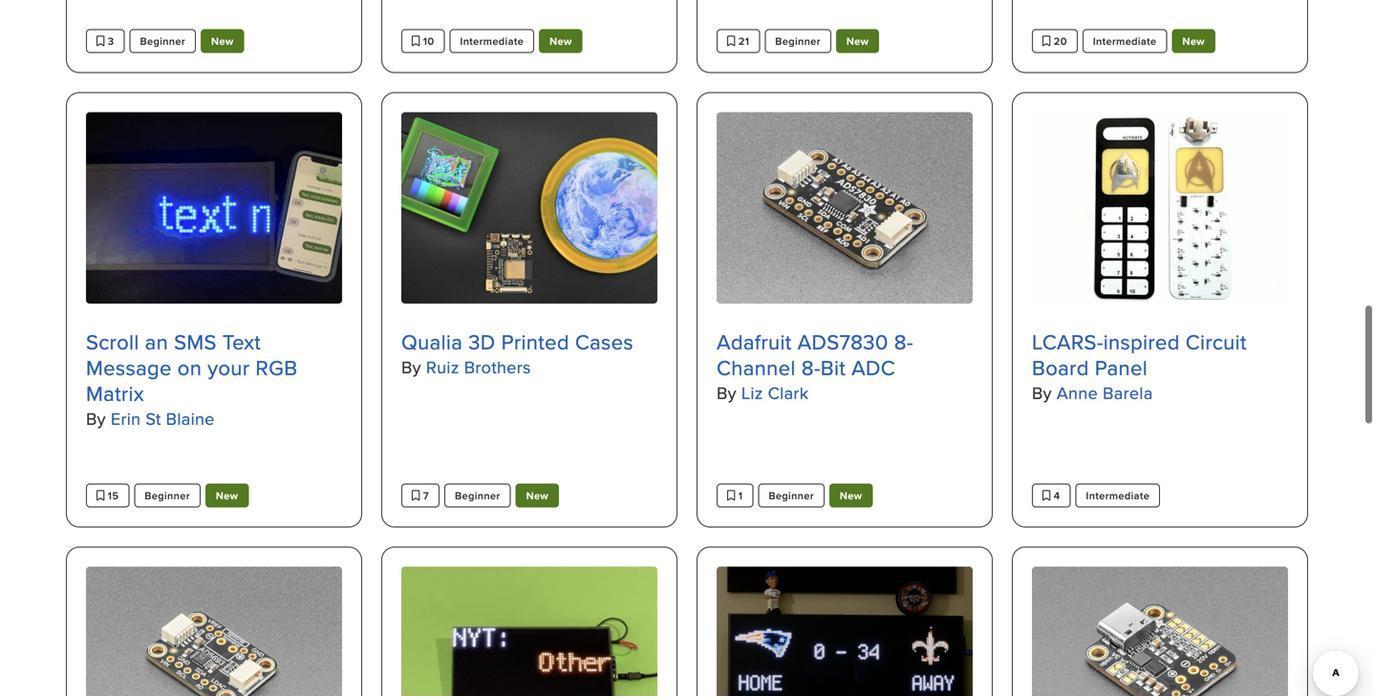 Task type: describe. For each thing, give the bounding box(es) containing it.
circuit
[[1186, 327, 1247, 357]]

intermediate for 20
[[1093, 34, 1157, 49]]

adafruit ads7830 8- channel 8-bit adc link
[[717, 327, 973, 383]]

anne barela link
[[1057, 381, 1153, 405]]

beginner right the '21'
[[775, 34, 821, 49]]

4
[[1051, 488, 1060, 504]]

beginner for channel
[[769, 488, 814, 504]]

adafruit ads7830 8- channel 8-bit adc by liz clark
[[717, 327, 913, 405]]

10
[[420, 34, 434, 49]]

top angle view of the board image
[[1032, 567, 1288, 697]]

qualia
[[401, 327, 463, 357]]

qualia 3d printed cases by ruiz brothers
[[401, 327, 634, 379]]

panel
[[1095, 353, 1148, 383]]

by inside 'qualia 3d printed cases by ruiz brothers'
[[401, 355, 421, 379]]

lcars-inspired circuit board panel by anne barela
[[1032, 327, 1247, 405]]

new for 7
[[526, 488, 549, 504]]

intermediate for 10
[[460, 34, 524, 49]]

rgb
[[256, 353, 298, 383]]

board
[[1032, 353, 1089, 383]]

beginner for text
[[145, 488, 190, 504]]

by inside scroll an sms text message on your rgb matrix by erin st blaine
[[86, 407, 106, 431]]

anne
[[1057, 381, 1098, 405]]

ads7830
[[798, 327, 888, 357]]

sms
[[174, 327, 217, 357]]

top angle view of the dac image
[[86, 567, 342, 697]]

new for 10
[[550, 34, 572, 49]]

adafruit
[[717, 327, 792, 357]]

ruiz brothers link
[[426, 355, 531, 379]]

0 horizontal spatial 8-
[[802, 353, 821, 383]]

an adafruit qualia board with a round and square displays made via 3d printing image
[[401, 112, 657, 304]]

top angle view of the breakout image
[[717, 112, 973, 304]]

1 horizontal spatial 8-
[[894, 327, 913, 357]]

by inside adafruit ads7830 8- channel 8-bit adc by liz clark
[[717, 381, 737, 405]]

on
[[178, 353, 202, 383]]

lcars-
[[1032, 327, 1104, 357]]



Task type: locate. For each thing, give the bounding box(es) containing it.
adc
[[852, 353, 895, 383]]

qualia 3d printed cases link
[[401, 327, 657, 357]]

by left the erin
[[86, 407, 106, 431]]

channel
[[717, 353, 796, 383]]

by inside lcars-inspired circuit board panel by anne barela
[[1032, 381, 1052, 405]]

scroll
[[86, 327, 139, 357]]

3d
[[468, 327, 496, 357]]

intermediate
[[460, 34, 524, 49], [1093, 34, 1157, 49], [1086, 488, 1150, 504]]

intermediate for 4
[[1086, 488, 1150, 504]]

21
[[735, 34, 749, 49]]

by
[[401, 355, 421, 379], [717, 381, 737, 405], [1032, 381, 1052, 405], [86, 407, 106, 431]]

scroll an sms text message on your rgb matrix by erin st blaine
[[86, 327, 298, 431]]

beginner right 7
[[455, 488, 500, 504]]

inspired
[[1104, 327, 1180, 357]]

an
[[145, 327, 168, 357]]

beginner right 3 on the top left
[[140, 34, 185, 49]]

printed
[[501, 327, 569, 357]]

new for 15
[[216, 488, 238, 504]]

lcars-inspired circuit board panel link
[[1032, 327, 1288, 383]]

new for 3
[[211, 34, 234, 49]]

barela
[[1103, 381, 1153, 405]]

new for 20
[[1183, 34, 1205, 49]]

liz clark link
[[741, 381, 809, 405]]

by left the ruiz
[[401, 355, 421, 379]]

by left liz
[[717, 381, 737, 405]]

liz
[[741, 381, 763, 405]]

15
[[105, 488, 119, 504]]

beginner for cases
[[455, 488, 500, 504]]

your
[[208, 353, 250, 383]]

intermediate right 10
[[460, 34, 524, 49]]

the pcb lcars panel image
[[1032, 112, 1288, 304]]

erin
[[111, 407, 141, 431]]

message
[[86, 353, 172, 383]]

new for 21
[[847, 34, 869, 49]]

erin st blaine link
[[111, 407, 215, 431]]

new for 1
[[840, 488, 862, 504]]

matrix
[[86, 379, 144, 409]]

brothers
[[464, 355, 531, 379]]

3
[[105, 34, 114, 49]]

bit
[[821, 353, 846, 383]]

20
[[1051, 34, 1067, 49]]

1
[[735, 488, 743, 504]]

beginner
[[140, 34, 185, 49], [775, 34, 821, 49], [145, 488, 190, 504], [455, 488, 500, 504], [769, 488, 814, 504]]

beginner right 1
[[769, 488, 814, 504]]

7
[[420, 488, 429, 504]]

cases
[[575, 327, 634, 357]]

st
[[146, 407, 161, 431]]

scroll an sms text message on your rgb matrix link
[[86, 327, 342, 409]]

8-
[[894, 327, 913, 357], [802, 353, 821, 383]]

intermediate right the '20'
[[1093, 34, 1157, 49]]

intermediate right the 4
[[1086, 488, 1150, 504]]

blaine
[[166, 407, 215, 431]]

clark
[[768, 381, 809, 405]]

text
[[222, 327, 261, 357]]

beginner right 15
[[145, 488, 190, 504]]

ruiz
[[426, 355, 459, 379]]

new
[[211, 34, 234, 49], [550, 34, 572, 49], [847, 34, 869, 49], [1183, 34, 1205, 49], [216, 488, 238, 504], [526, 488, 549, 504], [840, 488, 862, 504]]

by left anne
[[1032, 381, 1052, 405]]



Task type: vqa. For each thing, say whether or not it's contained in the screenshot.
pretty
no



